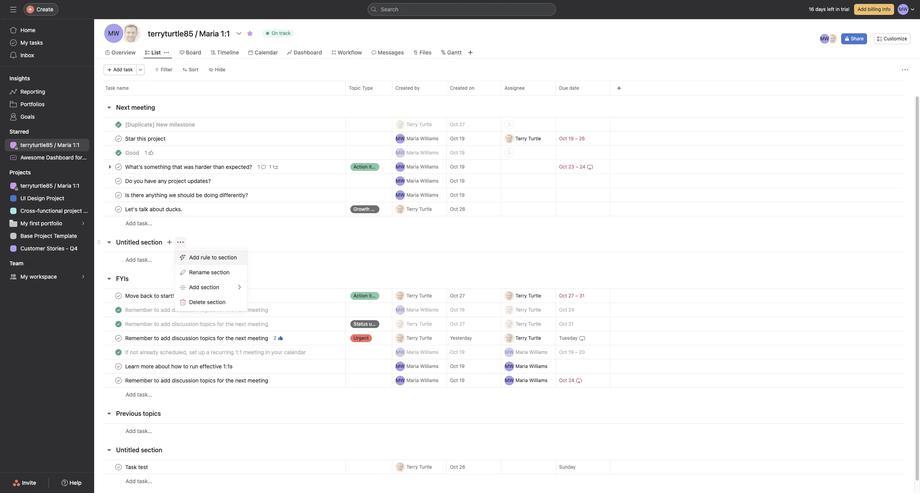 Task type: vqa. For each thing, say whether or not it's contained in the screenshot.
Customer Stories - Q4
yes



Task type: locate. For each thing, give the bounding box(es) containing it.
19 for creator for if not already scheduled, set up a recurring 1:1 meeting in your calendar cell on the bottom left of page
[[460, 350, 465, 356]]

my inside teams element
[[20, 274, 28, 280]]

add task… button inside header untitled section tree grid
[[126, 478, 152, 486]]

0 vertical spatial terryturtle85 / maria 1:1 link
[[5, 139, 90, 152]]

completed milestone checkbox left good text field
[[115, 150, 122, 156]]

0 horizontal spatial dashboard
[[46, 154, 74, 161]]

2 completed checkbox from the top
[[114, 162, 123, 172]]

add task… button
[[126, 219, 152, 228], [126, 256, 152, 264], [126, 391, 152, 400], [126, 427, 152, 436], [126, 478, 152, 486]]

awesome dashboard for new project link
[[5, 152, 115, 164]]

1 for tt
[[180, 293, 182, 299]]

19
[[460, 136, 465, 142], [569, 136, 574, 142], [460, 150, 465, 156], [460, 164, 465, 170], [460, 178, 465, 184], [460, 192, 465, 198], [460, 307, 465, 313], [460, 350, 465, 356], [569, 350, 574, 356], [460, 364, 465, 370], [460, 378, 465, 384]]

more section actions image
[[177, 239, 184, 246]]

search list box
[[368, 3, 556, 16]]

remember to add discussion topics for the next meeting cell down if not already scheduled, set up a recurring 1:1 meeting in your calendar cell
[[94, 374, 346, 388]]

3 my from the top
[[20, 274, 28, 280]]

task… up previous topics button
[[137, 392, 152, 398]]

by
[[415, 85, 420, 91]]

1 vertical spatial repeats image
[[579, 335, 586, 342]]

goals
[[20, 113, 35, 120]]

5 add task… button from the top
[[126, 478, 152, 486]]

4 completed image from the top
[[114, 348, 123, 357]]

project
[[64, 208, 82, 214]]

row containing 2
[[94, 331, 915, 346]]

2 terryturtle85 from the top
[[20, 183, 53, 189]]

2 oct 19 from the top
[[450, 150, 465, 156]]

add tab image
[[467, 49, 474, 56]]

1 vertical spatial terryturtle85
[[20, 183, 53, 189]]

1 horizontal spatial 1
[[180, 293, 182, 299]]

3 completed image from the top
[[114, 320, 123, 329]]

1 inside move back to start! "cell"
[[180, 293, 182, 299]]

0 vertical spatial terryturtle85
[[20, 142, 53, 148]]

maria inside creator for do you have any project updates? cell
[[407, 178, 419, 184]]

2 vertical spatial remember to add discussion topics for the next meeting text field
[[124, 377, 271, 385]]

collapse task list for this section image for previous topics
[[106, 411, 112, 417]]

– for 20
[[575, 350, 578, 356]]

completed checkbox for first remember to add discussion topics for the next meeting text field from the top of the header fyis tree grid
[[114, 306, 123, 315]]

1 vertical spatial untitled
[[116, 447, 139, 454]]

row containing growth conversation
[[94, 202, 915, 217]]

oct 27
[[450, 122, 465, 128], [450, 293, 465, 299], [450, 322, 465, 327]]

completed checkbox inside star this project cell
[[114, 134, 123, 143]]

completed checkbox for tuesday
[[114, 334, 123, 343]]

move back to start! cell
[[94, 289, 346, 303]]

untitled section button up task test text box
[[116, 444, 162, 458]]

0 vertical spatial action item
[[354, 164, 379, 170]]

project down my first portfolio
[[34, 233, 52, 239]]

9 oct 19 from the top
[[450, 378, 465, 384]]

tt inside creator for move back to start! cell
[[397, 293, 403, 299]]

/ up the awesome dashboard for new project link
[[54, 142, 56, 148]]

add up fyis button
[[126, 257, 136, 263]]

add task… row
[[94, 216, 915, 231], [94, 252, 915, 267], [94, 388, 915, 402], [94, 424, 915, 439], [94, 475, 915, 489]]

terry inside creator for [duplicate] new milestone cell
[[407, 121, 418, 127]]

26 inside row
[[460, 206, 465, 212]]

1 untitled section button from the top
[[116, 236, 162, 250]]

1 vertical spatial 1
[[180, 293, 182, 299]]

26
[[579, 136, 585, 142], [460, 206, 465, 212], [460, 465, 465, 471]]

add task… button down task test text box
[[126, 478, 152, 486]]

ui design project link
[[5, 192, 90, 205]]

add task… button down previous topics
[[126, 427, 152, 436]]

1 add task… row from the top
[[94, 216, 915, 231]]

completed checkbox inside task test cell
[[114, 463, 123, 472]]

1 vertical spatial 24
[[569, 307, 575, 313]]

– for 26
[[575, 136, 578, 142]]

24 right 23
[[580, 164, 586, 170]]

remember to add discussion topics for the next meeting text field down delete
[[124, 306, 271, 314]]

action for action item popup button
[[354, 164, 368, 170]]

1 vertical spatial terryturtle85 / maria 1:1
[[20, 183, 79, 189]]

1 horizontal spatial 31
[[580, 293, 585, 299]]

Task test text field
[[124, 464, 150, 472]]

add inside menu item
[[189, 254, 199, 261]]

8 completed image from the top
[[114, 376, 123, 386]]

completed checkbox inside is there anything we should be doing differently? cell
[[114, 191, 123, 200]]

untitled section button left the add a task to this section icon
[[116, 236, 162, 250]]

item
[[369, 164, 379, 170], [369, 293, 379, 299]]

task… up move back to start! text field
[[137, 257, 152, 263]]

0 vertical spatial oct 27
[[450, 122, 465, 128]]

due date
[[559, 85, 579, 91]]

if not already scheduled, set up a recurring 1:1 meeting in your calendar cell
[[94, 345, 346, 360]]

remember to add discussion topics for the next meeting cell
[[94, 303, 346, 318], [94, 317, 346, 332], [94, 331, 346, 346], [94, 374, 346, 388]]

oct 27 right creator for move back to start! cell
[[450, 293, 465, 299]]

remember to add discussion topics for the next meeting cell containing 2
[[94, 331, 346, 346]]

completed milestone image for tt
[[115, 121, 122, 128]]

/ inside projects element
[[54, 183, 56, 189]]

2 terryturtle85 / maria 1:1 from the top
[[20, 183, 79, 189]]

untitled up fyis button
[[116, 239, 139, 246]]

my left first
[[20, 220, 28, 227]]

my
[[20, 39, 28, 46], [20, 220, 28, 227], [20, 274, 28, 280]]

completed checkbox inside row
[[114, 334, 123, 343]]

1 oct 26 from the top
[[450, 206, 465, 212]]

4 collapse task list for this section image from the top
[[106, 448, 112, 454]]

maria inside starred element
[[57, 142, 71, 148]]

inbox
[[20, 52, 34, 58]]

oct
[[450, 122, 458, 128], [450, 136, 458, 142], [559, 136, 567, 142], [450, 150, 458, 156], [450, 164, 458, 170], [559, 164, 567, 170], [450, 178, 458, 184], [450, 192, 458, 198], [450, 206, 458, 212], [450, 293, 458, 299], [559, 293, 567, 299], [450, 307, 458, 313], [559, 307, 567, 313], [450, 322, 458, 327], [559, 322, 567, 327], [450, 350, 458, 356], [559, 350, 567, 356], [450, 364, 458, 370], [450, 378, 458, 384], [559, 378, 567, 384], [450, 465, 458, 471]]

maria
[[407, 136, 419, 142], [57, 142, 71, 148], [407, 150, 419, 156], [407, 164, 419, 170], [407, 178, 419, 184], [57, 183, 71, 189], [407, 192, 419, 198], [407, 307, 419, 313], [407, 350, 419, 355], [516, 350, 528, 355], [407, 364, 419, 370], [516, 364, 528, 370], [407, 378, 419, 384], [516, 378, 528, 384]]

completed checkbox for task test text box
[[114, 463, 123, 472]]

completed image for move back to start! text field
[[114, 291, 123, 301]]

tasks
[[30, 39, 43, 46]]

0 vertical spatial item
[[369, 164, 379, 170]]

terryturtle85 / maria 1:1 link up ui design project
[[5, 180, 90, 192]]

completed milestone image
[[115, 121, 122, 128], [115, 150, 122, 156]]

7 oct 19 from the top
[[450, 350, 465, 356]]

1 vertical spatial oct 27
[[450, 293, 465, 299]]

1 task… from the top
[[137, 220, 152, 227]]

williams inside creator for do you have any project updates? cell
[[420, 178, 439, 184]]

more actions image
[[903, 67, 909, 73], [138, 68, 143, 72]]

0 horizontal spatial 1
[[145, 150, 147, 156]]

add left billing
[[858, 6, 867, 12]]

1 oct 19 from the top
[[450, 136, 465, 142]]

2 collapse task list for this section image from the top
[[106, 239, 112, 246]]

completed milestone checkbox inside the good cell
[[115, 150, 122, 156]]

add rule to section menu item
[[175, 250, 247, 265]]

meeting
[[131, 104, 155, 111]]

1 item from the top
[[369, 164, 379, 170]]

1 button down add section
[[178, 292, 190, 300]]

19 for creator for good cell
[[460, 150, 465, 156]]

see details, my workspace image
[[81, 275, 86, 280]]

0 vertical spatial 1 button
[[143, 149, 155, 157]]

5 completed checkbox from the top
[[114, 205, 123, 214]]

3 add task… from the top
[[126, 392, 152, 398]]

add task… up previous topics button
[[126, 392, 152, 398]]

0 vertical spatial oct 26
[[450, 206, 465, 212]]

add task… button inside header next meeting 'tree grid'
[[126, 219, 152, 228]]

growth
[[354, 206, 370, 212]]

completed milestone image left good text field
[[115, 150, 122, 156]]

williams for first creator for remember to add discussion topics for the next meeting cell from the bottom of the header fyis tree grid
[[420, 378, 439, 384]]

oct 27 inside header next meeting 'tree grid'
[[450, 122, 465, 128]]

1 add task… from the top
[[126, 220, 152, 227]]

2 action item from the top
[[354, 293, 379, 299]]

0 vertical spatial untitled section button
[[116, 236, 162, 250]]

4 oct 19 from the top
[[450, 178, 465, 184]]

0 horizontal spatial 1 button
[[143, 149, 155, 157]]

maria williams inside creator for if not already scheduled, set up a recurring 1:1 meeting in your calendar cell
[[407, 350, 439, 355]]

untitled section
[[116, 239, 162, 246], [116, 447, 162, 454]]

1 action from the top
[[354, 164, 368, 170]]

3 completed checkbox from the top
[[114, 362, 123, 372]]

24 inside header next meeting 'tree grid'
[[580, 164, 586, 170]]

completed milestone checkbox for mw
[[115, 150, 122, 156]]

5 add task… row from the top
[[94, 475, 915, 489]]

1 button inside the good cell
[[143, 149, 155, 157]]

collapse task list for this section image for next meeting
[[106, 104, 112, 111]]

– inside row
[[576, 164, 579, 170]]

1 / from the top
[[54, 142, 56, 148]]

do you have any project updates? cell
[[94, 174, 346, 188]]

27 inside row
[[460, 322, 465, 327]]

created left by
[[396, 85, 413, 91]]

oct 19 for creator for learn more about how to run effective 1:1s cell
[[450, 364, 465, 370]]

williams inside creator for good cell
[[420, 150, 439, 156]]

task
[[105, 85, 115, 91]]

completed image for star this project text box
[[114, 134, 123, 143]]

repeats image for oct 24
[[576, 378, 582, 384]]

delete section
[[189, 299, 226, 306]]

hide sidebar image
[[10, 6, 16, 13]]

completed image for learn more about how to run effective 1:1s text field
[[114, 362, 123, 372]]

search button
[[368, 3, 556, 16]]

1 vertical spatial action
[[354, 293, 368, 299]]

track
[[279, 30, 291, 36]]

yesterday
[[450, 336, 472, 342]]

terry turtle inside creator for task test cell
[[407, 465, 432, 470]]

1 oct 27 from the top
[[450, 122, 465, 128]]

remember to add discussion topics for the next meeting text field down remember to add discussion topics for the next meeting text box
[[124, 335, 271, 343]]

sort button
[[179, 64, 202, 75]]

1 completed checkbox from the top
[[114, 134, 123, 143]]

0 vertical spatial project
[[97, 154, 115, 161]]

completed milestone image inside the good cell
[[115, 150, 122, 156]]

status update button
[[346, 317, 392, 332]]

more actions image right task
[[138, 68, 143, 72]]

action item button
[[346, 289, 392, 303]]

completed checkbox for oct 19
[[114, 348, 123, 357]]

dashboard inside dashboard link
[[294, 49, 322, 56]]

terry turtle inside creator for [duplicate] new milestone cell
[[407, 121, 432, 127]]

header next meeting tree grid
[[94, 117, 915, 231]]

1 vertical spatial remember to add discussion topics for the next meeting text field
[[124, 335, 271, 343]]

2 vertical spatial oct 27
[[450, 322, 465, 327]]

add inside header next meeting 'tree grid'
[[126, 220, 136, 227]]

customer stories - q4 link
[[5, 243, 90, 255]]

williams inside creator for if not already scheduled, set up a recurring 1:1 meeting in your calendar cell
[[420, 350, 439, 355]]

completed checkbox inside what's something that was harder than expected? cell
[[114, 162, 123, 172]]

repeats image right 'oct 23 – 24' at the top right
[[587, 164, 594, 170]]

3 creator for remember to add discussion topics for the next meeting cell from the top
[[392, 331, 447, 346]]

1 button down star this project text box
[[143, 149, 155, 157]]

completed checkbox inside move back to start! "cell"
[[114, 291, 123, 301]]

completed milestone checkbox down next
[[115, 121, 122, 128]]

my workspace link
[[5, 271, 90, 283]]

fyis
[[116, 276, 129, 283]]

1 vertical spatial untitled section button
[[116, 444, 162, 458]]

action inside dropdown button
[[354, 293, 368, 299]]

reporting
[[20, 88, 45, 95]]

tt
[[127, 30, 135, 37], [830, 36, 836, 42], [397, 121, 403, 127], [507, 136, 513, 142], [397, 206, 403, 212], [397, 293, 403, 299], [507, 293, 513, 299], [507, 307, 513, 313], [397, 321, 403, 327], [507, 321, 513, 327], [397, 335, 403, 341], [507, 335, 513, 341], [397, 465, 403, 470]]

26 for creator for task test cell on the bottom
[[460, 465, 465, 471]]

4 completed image from the top
[[114, 191, 123, 200]]

oct 19 for creator for if not already scheduled, set up a recurring 1:1 meeting in your calendar cell on the bottom left of page
[[450, 350, 465, 356]]

9 completed image from the top
[[114, 463, 123, 472]]

– for 24
[[576, 164, 579, 170]]

add task… down let's talk about ducks. text field
[[126, 220, 152, 227]]

1:1 inside starred element
[[73, 142, 79, 148]]

19 for first creator for remember to add discussion topics for the next meeting cell from the bottom of the header fyis tree grid
[[460, 378, 465, 384]]

action item for action item dropdown button at the left bottom
[[354, 293, 379, 299]]

2 / from the top
[[54, 183, 56, 189]]

section right delete
[[207, 299, 226, 306]]

completed image for oct 24 remember to add discussion topics for the next meeting text field
[[114, 376, 123, 386]]

1 vertical spatial dashboard
[[46, 154, 74, 161]]

0 vertical spatial untitled
[[116, 239, 139, 246]]

/ inside starred element
[[54, 142, 56, 148]]

1 untitled from the top
[[116, 239, 139, 246]]

row
[[94, 81, 921, 95], [104, 95, 905, 96], [94, 117, 915, 132], [94, 132, 915, 146], [94, 146, 915, 160], [94, 160, 915, 174], [94, 174, 915, 188], [94, 188, 915, 203], [94, 202, 915, 217], [94, 289, 915, 303], [94, 303, 915, 318], [94, 317, 915, 332], [94, 331, 915, 346], [94, 345, 915, 360], [94, 360, 915, 374], [94, 374, 915, 388], [94, 460, 915, 475]]

untitled section left the add a task to this section icon
[[116, 239, 162, 246]]

1 terryturtle85 / maria 1:1 link from the top
[[5, 139, 90, 152]]

2 untitled section button from the top
[[116, 444, 162, 458]]

1 vertical spatial action item
[[354, 293, 379, 299]]

2 terryturtle85 / maria 1:1 link from the top
[[5, 180, 90, 192]]

completed image inside let's talk about ducks. cell
[[114, 205, 123, 214]]

2 remember to add discussion topics for the next meeting text field from the top
[[124, 335, 271, 343]]

3 completed image from the top
[[114, 176, 123, 186]]

19 for creator for is there anything we should be doing differently? cell
[[460, 192, 465, 198]]

oct 26 inside header untitled section tree grid
[[450, 465, 465, 471]]

16
[[809, 6, 815, 12]]

3 remember to add discussion topics for the next meeting text field from the top
[[124, 377, 271, 385]]

messages link
[[372, 48, 404, 57]]

0 vertical spatial dashboard
[[294, 49, 322, 56]]

completed milestone checkbox for tt
[[115, 121, 122, 128]]

1 action item from the top
[[354, 164, 379, 170]]

customize
[[884, 36, 908, 42]]

task… down previous topics button
[[137, 428, 152, 435]]

remember to add discussion topics for the next meeting cell for 3rd creator for remember to add discussion topics for the next meeting cell
[[94, 331, 346, 346]]

insights element
[[0, 71, 94, 125]]

0 vertical spatial untitled section
[[116, 239, 162, 246]]

repeats image
[[587, 164, 594, 170], [579, 335, 586, 342], [576, 378, 582, 384]]

remove from starred image
[[247, 30, 253, 37]]

project
[[97, 154, 115, 161], [46, 195, 64, 202], [34, 233, 52, 239]]

remember to add discussion topics for the next meeting text field for tuesday
[[124, 335, 271, 343]]

add left task
[[113, 67, 122, 73]]

4 completed checkbox from the top
[[114, 191, 123, 200]]

created by
[[396, 85, 420, 91]]

growth conversation button
[[346, 202, 400, 217]]

1 vertical spatial 26
[[460, 206, 465, 212]]

1 right good text field
[[145, 150, 147, 156]]

task… down task test text box
[[137, 479, 152, 485]]

1 1:1 from the top
[[73, 142, 79, 148]]

1 vertical spatial project
[[46, 195, 64, 202]]

1 horizontal spatial dashboard
[[294, 49, 322, 56]]

Completed checkbox
[[114, 334, 123, 343], [114, 348, 123, 357], [114, 362, 123, 372], [114, 376, 123, 386]]

creator for learn more about how to run effective 1:1s cell
[[392, 360, 447, 374]]

creator for is there anything we should be doing differently? cell
[[392, 188, 447, 203]]

2 vertical spatial repeats image
[[576, 378, 582, 384]]

24 down oct 27 – 31
[[569, 307, 575, 313]]

1 collapse task list for this section image from the top
[[106, 104, 112, 111]]

1 vertical spatial completed milestone checkbox
[[115, 150, 122, 156]]

status
[[354, 321, 368, 327]]

1 vertical spatial untitled section
[[116, 447, 162, 454]]

6 completed checkbox from the top
[[114, 291, 123, 301]]

0 vertical spatial action
[[354, 164, 368, 170]]

action
[[354, 164, 368, 170], [354, 293, 368, 299]]

0 vertical spatial /
[[54, 142, 56, 148]]

terry inside creator for move back to start! cell
[[407, 293, 418, 299]]

0 vertical spatial 1:1
[[73, 142, 79, 148]]

terryturtle85 up awesome
[[20, 142, 53, 148]]

-
[[66, 245, 68, 252]]

add task… button up fyis button
[[126, 256, 152, 264]]

5 oct 19 from the top
[[450, 192, 465, 198]]

what's something that was harder than expected? cell
[[94, 160, 346, 174]]

1 my from the top
[[20, 39, 28, 46]]

2 completed checkbox from the top
[[114, 348, 123, 357]]

1 remember to add discussion topics for the next meeting cell from the top
[[94, 303, 346, 318]]

oct 26 right the creator for let's talk about ducks. cell
[[450, 206, 465, 212]]

my down team
[[20, 274, 28, 280]]

my for my first portfolio
[[20, 220, 28, 227]]

Completed milestone checkbox
[[115, 121, 122, 128], [115, 150, 122, 156]]

24 down oct 19 – 20
[[569, 378, 575, 384]]

completed image inside do you have any project updates? 'cell'
[[114, 176, 123, 186]]

created left on
[[450, 85, 468, 91]]

3 completed checkbox from the top
[[114, 176, 123, 186]]

help
[[70, 480, 82, 487]]

2 created from the left
[[450, 85, 468, 91]]

maria williams inside creator for good cell
[[407, 150, 439, 156]]

my workspace
[[20, 274, 57, 280]]

on
[[272, 30, 278, 36]]

0 vertical spatial terryturtle85 / maria 1:1
[[20, 142, 79, 148]]

1 horizontal spatial 1 button
[[178, 292, 190, 300]]

6 completed image from the top
[[114, 334, 123, 343]]

1 horizontal spatial created
[[450, 85, 468, 91]]

oct 24
[[559, 307, 575, 313], [559, 378, 575, 384]]

next meeting
[[116, 104, 155, 111]]

williams inside creator for what's something that was harder than expected? cell
[[420, 164, 439, 170]]

27 for creator for [duplicate] new milestone cell
[[460, 122, 465, 128]]

remember to add discussion topics for the next meeting cell up remember to add discussion topics for the next meeting text box
[[94, 303, 346, 318]]

2 add task… row from the top
[[94, 252, 915, 267]]

2 oct 27 from the top
[[450, 293, 465, 299]]

oct 26 right creator for task test cell on the bottom
[[450, 465, 465, 471]]

completed milestone image inside [duplicate] new milestone cell
[[115, 121, 122, 128]]

oct 19 – 20
[[559, 350, 585, 356]]

0 vertical spatial completed milestone checkbox
[[115, 121, 122, 128]]

9 completed checkbox from the top
[[114, 463, 123, 472]]

maria inside creator for what's something that was harder than expected? cell
[[407, 164, 419, 170]]

add task… button down let's talk about ducks. text field
[[126, 219, 152, 228]]

my inside projects element
[[20, 220, 28, 227]]

oct 26 inside row
[[450, 206, 465, 212]]

26 inside header untitled section tree grid
[[460, 465, 465, 471]]

my for my workspace
[[20, 274, 28, 280]]

26 for the creator for let's talk about ducks. cell
[[460, 206, 465, 212]]

remember to add discussion topics for the next meeting cell up if not already scheduled, set up a recurring 1:1 meeting in your calendar text field
[[94, 331, 346, 346]]

1 vertical spatial 31
[[569, 322, 574, 327]]

add task… button up previous topics button
[[126, 391, 152, 400]]

task… down let's talk about ducks. text field
[[137, 220, 152, 227]]

1 terryturtle85 / maria 1:1 from the top
[[20, 142, 79, 148]]

global element
[[0, 19, 94, 66]]

untitled section up task test text box
[[116, 447, 162, 454]]

/
[[54, 142, 56, 148], [54, 183, 56, 189]]

williams for 4th creator for remember to add discussion topics for the next meeting cell from the bottom
[[420, 307, 439, 313]]

project up cross-functional project plan
[[46, 195, 64, 202]]

1 vertical spatial terryturtle85 / maria 1:1 link
[[5, 180, 90, 192]]

mw inside creator for do you have any project updates? cell
[[396, 178, 405, 184]]

details image
[[336, 350, 341, 355]]

2 vertical spatial project
[[34, 233, 52, 239]]

oct 19 – 26
[[559, 136, 585, 142]]

my first portfolio
[[20, 220, 62, 227]]

19 for creator for star this project cell
[[460, 136, 465, 142]]

williams for creator for is there anything we should be doing differently? cell
[[420, 192, 439, 198]]

1:1 up project
[[73, 183, 79, 189]]

oct 19 for creator for is there anything we should be doing differently? cell
[[450, 192, 465, 198]]

list
[[151, 49, 161, 56]]

completed image inside move back to start! "cell"
[[114, 291, 123, 301]]

maria inside projects element
[[57, 183, 71, 189]]

1 add task… button from the top
[[126, 219, 152, 228]]

2 action from the top
[[354, 293, 368, 299]]

collapse task list for this section image
[[106, 104, 112, 111], [106, 239, 112, 246], [106, 411, 112, 417], [106, 448, 112, 454]]

completed checkbox for the is there anything we should be doing differently? text box
[[114, 191, 123, 200]]

add down task test text box
[[126, 479, 136, 485]]

add left rule
[[189, 254, 199, 261]]

help button
[[57, 477, 87, 491]]

creator for do you have any project updates? cell
[[392, 174, 447, 188]]

completed image
[[114, 134, 123, 143], [114, 162, 123, 172], [114, 176, 123, 186], [114, 191, 123, 200], [114, 291, 123, 301], [114, 334, 123, 343], [114, 362, 123, 372], [114, 376, 123, 386], [114, 463, 123, 472]]

section right to
[[218, 254, 237, 261]]

item inside dropdown button
[[369, 293, 379, 299]]

add rule to section
[[189, 254, 237, 261]]

my left tasks
[[20, 39, 28, 46]]

oct 27 inside row
[[450, 322, 465, 327]]

due
[[559, 85, 568, 91]]

completed image
[[114, 205, 123, 214], [114, 306, 123, 315], [114, 320, 123, 329], [114, 348, 123, 357]]

completed milestone image down next
[[115, 121, 122, 128]]

3 task… from the top
[[137, 392, 152, 398]]

completed image inside learn more about how to run effective 1:1s "cell"
[[114, 362, 123, 372]]

task test cell
[[94, 460, 346, 475]]

oct 23 – 24
[[559, 164, 586, 170]]

search
[[381, 6, 399, 13]]

1 vertical spatial oct 24
[[559, 378, 575, 384]]

terry turtle inside creator for move back to start! cell
[[407, 293, 432, 299]]

repeats image down 20 on the right of the page
[[576, 378, 582, 384]]

add task… up fyis button
[[126, 257, 152, 263]]

oct 24 up oct 31
[[559, 307, 575, 313]]

0 vertical spatial my
[[20, 39, 28, 46]]

completed image for let's talk about ducks. text field
[[114, 205, 123, 214]]

3 remember to add discussion topics for the next meeting cell from the top
[[94, 331, 346, 346]]

creator for good cell
[[392, 146, 447, 160]]

more actions image down customize
[[903, 67, 909, 73]]

terryturtle85 / maria 1:1 up the awesome dashboard for new project link
[[20, 142, 79, 148]]

terryturtle85 / maria 1:1 link inside projects element
[[5, 180, 90, 192]]

2 vertical spatial my
[[20, 274, 28, 280]]

task… inside header fyis tree grid
[[137, 392, 152, 398]]

collapse task list for this section image for untitled section
[[106, 448, 112, 454]]

1 completed image from the top
[[114, 134, 123, 143]]

6 oct 19 from the top
[[450, 307, 465, 313]]

my inside global element
[[20, 39, 28, 46]]

williams inside creator for star this project cell
[[420, 136, 439, 142]]

completed image inside task test cell
[[114, 463, 123, 472]]

1 completed milestone checkbox from the top
[[115, 121, 122, 128]]

action item inside dropdown button
[[354, 293, 379, 299]]

1 terryturtle85 from the top
[[20, 142, 53, 148]]

2
[[274, 335, 277, 341]]

sunday
[[559, 465, 576, 471]]

remember to add discussion topics for the next meeting cell down delete section
[[94, 317, 346, 332]]

oct 19 for creator for do you have any project updates? cell at the left top of the page
[[450, 178, 465, 184]]

1 creator for remember to add discussion topics for the next meeting cell from the top
[[392, 303, 447, 318]]

1 completed checkbox from the top
[[114, 334, 123, 343]]

Remember to add discussion topics for the next meeting text field
[[124, 306, 271, 314], [124, 335, 271, 343], [124, 377, 271, 385]]

5 task… from the top
[[137, 479, 152, 485]]

oct 27 down created on
[[450, 122, 465, 128]]

completed image inside star this project cell
[[114, 134, 123, 143]]

1 vertical spatial oct 26
[[450, 465, 465, 471]]

creator for [duplicate] new milestone cell
[[392, 117, 447, 132]]

dashboard down on track dropdown button
[[294, 49, 322, 56]]

creator for remember to add discussion topics for the next meeting cell
[[392, 303, 447, 318], [392, 317, 447, 332], [392, 331, 447, 346], [392, 374, 447, 388]]

If not already scheduled, set up a recurring 1:1 meeting in your calendar text field
[[124, 349, 308, 357]]

section down rename section
[[201, 284, 219, 291]]

1 completed milestone image from the top
[[115, 121, 122, 128]]

create
[[37, 6, 53, 13]]

2 vertical spatial 24
[[569, 378, 575, 384]]

Completed checkbox
[[114, 134, 123, 143], [114, 162, 123, 172], [114, 176, 123, 186], [114, 191, 123, 200], [114, 205, 123, 214], [114, 291, 123, 301], [114, 306, 123, 315], [114, 320, 123, 329], [114, 463, 123, 472]]

1 right move back to start! text field
[[180, 293, 182, 299]]

my for my tasks
[[20, 39, 28, 46]]

overview link
[[105, 48, 136, 57]]

see details, my first portfolio image
[[81, 221, 86, 226]]

3 oct 27 from the top
[[450, 322, 465, 327]]

1 vertical spatial item
[[369, 293, 379, 299]]

terryturtle85 / maria 1:1 link up awesome
[[5, 139, 90, 152]]

action item inside popup button
[[354, 164, 379, 170]]

task…
[[137, 220, 152, 227], [137, 257, 152, 263], [137, 392, 152, 398], [137, 428, 152, 435], [137, 479, 152, 485]]

1 created from the left
[[396, 85, 413, 91]]

1 vertical spatial /
[[54, 183, 56, 189]]

None text field
[[146, 26, 232, 40]]

oct 19 for creator for star this project cell
[[450, 136, 465, 142]]

0 vertical spatial oct 24
[[559, 307, 575, 313]]

2 1:1 from the top
[[73, 183, 79, 189]]

8 oct 19 from the top
[[450, 364, 465, 370]]

7 completed checkbox from the top
[[114, 306, 123, 315]]

next
[[116, 104, 130, 111]]

oct 26 for creator for task test cell on the bottom
[[450, 465, 465, 471]]

2 oct 26 from the top
[[450, 465, 465, 471]]

urgent
[[354, 335, 369, 341]]

oct 27 up yesterday
[[450, 322, 465, 327]]

add task… down task test text box
[[126, 479, 152, 485]]

tt inside creator for [duplicate] new milestone cell
[[397, 121, 403, 127]]

0 horizontal spatial created
[[396, 85, 413, 91]]

dashboard left for
[[46, 154, 74, 161]]

filter button
[[151, 64, 176, 75]]

2 remember to add discussion topics for the next meeting cell from the top
[[94, 317, 346, 332]]

remember to add discussion topics for the next meeting text field down learn more about how to run effective 1:1s text field
[[124, 377, 271, 385]]

terryturtle85 up design
[[20, 183, 53, 189]]

williams for creator for good cell
[[420, 150, 439, 156]]

add
[[858, 6, 867, 12], [113, 67, 122, 73], [126, 220, 136, 227], [189, 254, 199, 261], [126, 257, 136, 263], [189, 284, 199, 291], [126, 392, 136, 398], [126, 428, 136, 435], [126, 479, 136, 485]]

add down let's talk about ducks. text field
[[126, 220, 136, 227]]

2 completed milestone checkbox from the top
[[115, 150, 122, 156]]

completed image inside what's something that was harder than expected? cell
[[114, 162, 123, 172]]

5 add task… from the top
[[126, 479, 152, 485]]

untitled up task test text box
[[116, 447, 139, 454]]

created for created on
[[450, 85, 468, 91]]

teams element
[[0, 257, 94, 285]]

williams for creator for learn more about how to run effective 1:1s cell
[[420, 364, 439, 370]]

add inside header untitled section tree grid
[[126, 479, 136, 485]]

19 for creator for do you have any project updates? cell at the left top of the page
[[460, 178, 465, 184]]

0 vertical spatial 1
[[145, 150, 147, 156]]

2 vertical spatial 26
[[460, 465, 465, 471]]

1:1 up for
[[73, 142, 79, 148]]

3 collapse task list for this section image from the top
[[106, 411, 112, 417]]

1 vertical spatial 1:1
[[73, 183, 79, 189]]

0 vertical spatial remember to add discussion topics for the next meeting text field
[[124, 306, 271, 314]]

conversation
[[371, 206, 400, 212]]

19 for creator for learn more about how to run effective 1:1s cell
[[460, 364, 465, 370]]

task name
[[105, 85, 129, 91]]

4 add task… from the top
[[126, 428, 152, 435]]

3 oct 19 from the top
[[450, 164, 465, 170]]

starred element
[[0, 125, 115, 166]]

project up expand subtask list for the task what's something that was harder than expected? "icon"
[[97, 154, 115, 161]]

header untitled section tree grid
[[94, 460, 915, 489]]

add up previous at the bottom left of page
[[126, 392, 136, 398]]

terry inside the creator for let's talk about ducks. cell
[[407, 206, 418, 212]]

8 completed checkbox from the top
[[114, 320, 123, 329]]

1 completed image from the top
[[114, 205, 123, 214]]

0 vertical spatial 24
[[580, 164, 586, 170]]

repeats image right the tuesday
[[579, 335, 586, 342]]

1 vertical spatial my
[[20, 220, 28, 227]]

add task… down previous topics
[[126, 428, 152, 435]]

1 vertical spatial 1 button
[[178, 292, 190, 300]]

19 for 4th creator for remember to add discussion topics for the next meeting cell from the bottom
[[460, 307, 465, 313]]

projects button
[[0, 169, 31, 177]]

16 days left in trial
[[809, 6, 850, 12]]

5 completed image from the top
[[114, 291, 123, 301]]

created
[[396, 85, 413, 91], [450, 85, 468, 91]]

terryturtle85 / maria 1:1 up ui design project link
[[20, 183, 79, 189]]

oct 24 down oct 19 – 20
[[559, 378, 575, 384]]

1 button inside move back to start! "cell"
[[178, 292, 190, 300]]

2 completed image from the top
[[114, 162, 123, 172]]

williams inside creator for learn more about how to run effective 1:1s cell
[[420, 364, 439, 370]]

portfolio
[[41, 220, 62, 227]]

creator for let's talk about ducks. cell
[[392, 202, 447, 217]]

/ up ui design project link
[[54, 183, 56, 189]]

0 vertical spatial completed milestone image
[[115, 121, 122, 128]]

show options image
[[236, 30, 242, 37]]

1 vertical spatial completed milestone image
[[115, 150, 122, 156]]

maria inside creator for if not already scheduled, set up a recurring 1:1 meeting in your calendar cell
[[407, 350, 419, 355]]

completed image inside is there anything we should be doing differently? cell
[[114, 191, 123, 200]]



Task type: describe. For each thing, give the bounding box(es) containing it.
stories
[[47, 245, 64, 252]]

insights
[[9, 75, 30, 82]]

share button
[[842, 33, 868, 44]]

maria inside creator for star this project cell
[[407, 136, 419, 142]]

star this project cell
[[94, 132, 346, 146]]

my tasks link
[[5, 37, 90, 49]]

timeline link
[[211, 48, 239, 57]]

base
[[20, 233, 33, 239]]

Learn more about how to run effective 1:1s text field
[[124, 363, 235, 371]]

rule
[[201, 254, 210, 261]]

williams for creator for star this project cell
[[420, 136, 439, 142]]

completed checkbox for remember to add discussion topics for the next meeting text box
[[114, 320, 123, 329]]

created for created by
[[396, 85, 413, 91]]

dashboard link
[[288, 48, 322, 57]]

3 add task… button from the top
[[126, 391, 152, 400]]

[Duplicate] New milestone text field
[[124, 121, 197, 129]]

1 for mw
[[145, 150, 147, 156]]

customer
[[20, 245, 45, 252]]

completed checkbox for oct 24
[[114, 376, 123, 386]]

mw inside creator for what's something that was harder than expected? cell
[[396, 164, 405, 170]]

1:1 inside projects element
[[73, 183, 79, 189]]

creator for task test cell
[[392, 460, 447, 475]]

4 add task… row from the top
[[94, 424, 915, 439]]

27 for creator for move back to start! cell
[[460, 293, 465, 299]]

goals link
[[5, 111, 90, 123]]

completed image for if not already scheduled, set up a recurring 1:1 meeting in your calendar text field
[[114, 348, 123, 357]]

task… inside header next meeting 'tree grid'
[[137, 220, 152, 227]]

assignee
[[505, 85, 525, 91]]

customize button
[[874, 33, 911, 44]]

completed checkbox for do you have any project updates? text field
[[114, 176, 123, 186]]

files link
[[414, 48, 432, 57]]

remember to add discussion topics for the next meeting cell for 2nd creator for remember to add discussion topics for the next meeting cell
[[94, 317, 346, 332]]

remember to add discussion topics for the next meeting text field for oct 24
[[124, 377, 271, 385]]

Let's talk about ducks. text field
[[124, 206, 185, 213]]

ui
[[20, 195, 26, 202]]

overview
[[111, 49, 136, 56]]

add task… inside header untitled section tree grid
[[126, 479, 152, 485]]

add task… inside header fyis tree grid
[[126, 392, 152, 398]]

27 for 2nd creator for remember to add discussion topics for the next meeting cell
[[460, 322, 465, 327]]

topic type
[[349, 85, 373, 91]]

mw inside creator for good cell
[[396, 150, 405, 156]]

1 remember to add discussion topics for the next meeting text field from the top
[[124, 306, 271, 314]]

ui design project
[[20, 195, 64, 202]]

completed checkbox inside learn more about how to run effective 1:1s "cell"
[[114, 362, 123, 372]]

turtle inside creator for [duplicate] new milestone cell
[[419, 121, 432, 127]]

completed image for first remember to add discussion topics for the next meeting text field from the top of the header fyis tree grid
[[114, 306, 123, 315]]

creator for star this project cell
[[392, 132, 447, 146]]

design
[[27, 195, 45, 202]]

turtle inside creator for move back to start! cell
[[419, 293, 432, 299]]

creator for move back to start! cell
[[392, 289, 447, 303]]

2 untitled section from the top
[[116, 447, 162, 454]]

add inside header fyis tree grid
[[126, 392, 136, 398]]

williams for creator for do you have any project updates? cell at the left top of the page
[[420, 178, 439, 184]]

Move back to start! text field
[[124, 292, 176, 300]]

next meeting button
[[116, 100, 155, 115]]

action item for action item popup button
[[354, 164, 379, 170]]

learn more about how to run effective 1:1s cell
[[94, 360, 346, 374]]

Good text field
[[124, 149, 142, 157]]

0 vertical spatial 31
[[580, 293, 585, 299]]

task
[[124, 67, 133, 73]]

0 horizontal spatial 31
[[569, 322, 574, 327]]

maria williams inside creator for do you have any project updates? cell
[[407, 178, 439, 184]]

1 horizontal spatial more actions image
[[903, 67, 909, 73]]

board link
[[180, 48, 201, 57]]

23
[[569, 164, 575, 170]]

workspace
[[30, 274, 57, 280]]

4 add task… button from the top
[[126, 427, 152, 436]]

1 comment image
[[262, 165, 266, 169]]

maria inside creator for learn more about how to run effective 1:1s cell
[[407, 364, 419, 370]]

1 button for mw
[[143, 149, 155, 157]]

fyis button
[[116, 272, 129, 286]]

home link
[[5, 24, 90, 37]]

add task… inside header next meeting 'tree grid'
[[126, 220, 152, 227]]

item for action item popup button
[[369, 164, 379, 170]]

topics
[[143, 411, 161, 418]]

add field image
[[617, 86, 622, 91]]

add billing info
[[858, 6, 891, 12]]

invite button
[[7, 477, 41, 491]]

action item button
[[346, 160, 392, 174]]

turtle inside the creator for let's talk about ducks. cell
[[419, 206, 432, 212]]

action for action item dropdown button at the left bottom
[[354, 293, 368, 299]]

first
[[30, 220, 40, 227]]

maria inside creator for good cell
[[407, 150, 419, 156]]

sort
[[189, 67, 199, 73]]

completed checkbox for move back to start! text field
[[114, 291, 123, 301]]

row containing status update
[[94, 317, 915, 332]]

2 task… from the top
[[137, 257, 152, 263]]

row containing task name
[[94, 81, 921, 95]]

Is there anything we should be doing differently? text field
[[124, 191, 251, 199]]

oct 27 for fyis
[[450, 293, 465, 299]]

hide
[[215, 67, 226, 73]]

task… inside header untitled section tree grid
[[137, 479, 152, 485]]

add section
[[189, 284, 219, 291]]

project inside starred element
[[97, 154, 115, 161]]

completed milestone image for mw
[[115, 150, 122, 156]]

2 oct 24 from the top
[[559, 378, 575, 384]]

collapse task list for this section image
[[106, 276, 112, 282]]

my first portfolio link
[[5, 217, 90, 230]]

info
[[883, 6, 891, 12]]

starred button
[[0, 128, 29, 136]]

3 add task… row from the top
[[94, 388, 915, 402]]

maria williams inside creator for star this project cell
[[407, 136, 439, 142]]

tt inside creator for task test cell
[[397, 465, 403, 470]]

for
[[75, 154, 82, 161]]

on track button
[[259, 28, 297, 39]]

tab actions image
[[164, 50, 169, 55]]

base project template
[[20, 233, 77, 239]]

rename
[[189, 269, 210, 276]]

created on
[[450, 85, 475, 91]]

timeline
[[217, 49, 239, 56]]

customer stories - q4
[[20, 245, 78, 252]]

19 inside row
[[460, 164, 465, 170]]

is there anything we should be doing differently? cell
[[94, 188, 346, 203]]

2 untitled from the top
[[116, 447, 139, 454]]

1 oct 24 from the top
[[559, 307, 575, 313]]

turtle inside creator for task test cell
[[419, 465, 432, 470]]

expand subtask list for the task what's something that was harder than expected? image
[[107, 164, 113, 170]]

reporting link
[[5, 86, 90, 98]]

home
[[20, 27, 35, 33]]

files
[[420, 49, 432, 56]]

completed image for remember to add discussion topics for the next meeting text box
[[114, 320, 123, 329]]

—
[[351, 350, 354, 355]]

section up task test text box
[[141, 447, 162, 454]]

create button
[[24, 3, 58, 16]]

base project template link
[[5, 230, 90, 243]]

mw inside creator for is there anything we should be doing differently? cell
[[396, 192, 405, 198]]

row containing action item
[[94, 160, 915, 174]]

inbox link
[[5, 49, 90, 62]]

update
[[369, 321, 385, 327]]

q4
[[70, 245, 78, 252]]

completed image for do you have any project updates? text field
[[114, 176, 123, 186]]

0 horizontal spatial more actions image
[[138, 68, 143, 72]]

remember to add discussion topics for the next meeting cell for 4th creator for remember to add discussion topics for the next meeting cell from the bottom
[[94, 303, 346, 318]]

awesome
[[20, 154, 45, 161]]

workflow
[[338, 49, 362, 56]]

creator for what's something that was harder than expected? cell
[[392, 160, 447, 174]]

oct inside header untitled section tree grid
[[450, 465, 458, 471]]

repeats image for tuesday
[[579, 335, 586, 342]]

completed image for task test text box
[[114, 463, 123, 472]]

name
[[117, 85, 129, 91]]

1 subtask image
[[273, 165, 278, 169]]

terryturtle85 / maria 1:1 inside projects element
[[20, 183, 79, 189]]

Do you have any project updates? text field
[[124, 177, 213, 185]]

williams for creator for what's something that was harder than expected? cell
[[420, 164, 439, 170]]

template
[[54, 233, 77, 239]]

projects element
[[0, 166, 94, 257]]

add up delete
[[189, 284, 199, 291]]

– for 31
[[576, 293, 578, 299]]

list link
[[145, 48, 161, 57]]

1 button for tt
[[178, 292, 190, 300]]

4 creator for remember to add discussion topics for the next meeting cell from the top
[[392, 374, 447, 388]]

terryturtle85 inside projects element
[[20, 183, 53, 189]]

status update
[[354, 321, 385, 327]]

2 add task… button from the top
[[126, 256, 152, 264]]

on track
[[272, 30, 291, 36]]

[duplicate] new milestone cell
[[94, 117, 346, 132]]

cross-functional project plan
[[20, 208, 94, 214]]

completed checkbox for star this project text box
[[114, 134, 123, 143]]

0 vertical spatial repeats image
[[587, 164, 594, 170]]

creator for if not already scheduled, set up a recurring 1:1 meeting in your calendar cell
[[392, 345, 447, 360]]

4 task… from the top
[[137, 428, 152, 435]]

oct 27 for next meeting
[[450, 122, 465, 128]]

maria williams inside creator for learn more about how to run effective 1:1s cell
[[407, 364, 439, 370]]

good cell
[[94, 146, 346, 160]]

team
[[9, 260, 23, 267]]

add task
[[113, 67, 133, 73]]

calendar
[[255, 49, 278, 56]]

terryturtle85 / maria 1:1 link inside starred element
[[5, 139, 90, 152]]

mw inside creator for learn more about how to run effective 1:1s cell
[[396, 364, 405, 370]]

invite
[[22, 480, 36, 487]]

mw inside creator for if not already scheduled, set up a recurring 1:1 meeting in your calendar cell
[[396, 350, 405, 355]]

Remember to add discussion topics for the next meeting text field
[[124, 321, 271, 328]]

dashboard inside the awesome dashboard for new project link
[[46, 154, 74, 161]]

remember to add discussion topics for the next meeting cell for first creator for remember to add discussion topics for the next meeting cell from the bottom of the header fyis tree grid
[[94, 374, 346, 388]]

item for action item dropdown button at the left bottom
[[369, 293, 379, 299]]

add task button
[[104, 64, 136, 75]]

add a task to this section image
[[166, 239, 173, 246]]

add down previous at the bottom left of page
[[126, 428, 136, 435]]

0 vertical spatial 26
[[579, 136, 585, 142]]

portfolios
[[20, 101, 45, 108]]

williams for creator for if not already scheduled, set up a recurring 1:1 meeting in your calendar cell on the bottom left of page
[[420, 350, 439, 355]]

cross-
[[20, 208, 37, 214]]

completed checkbox for let's talk about ducks. text field
[[114, 205, 123, 214]]

type
[[362, 85, 373, 91]]

completed image for the is there anything we should be doing differently? text box
[[114, 191, 123, 200]]

terryturtle85 / maria 1:1 inside starred element
[[20, 142, 79, 148]]

terry turtle inside the creator for let's talk about ducks. cell
[[407, 206, 432, 212]]

2 creator for remember to add discussion topics for the next meeting cell from the top
[[392, 317, 447, 332]]

add inside button
[[113, 67, 122, 73]]

Star this project text field
[[124, 135, 168, 143]]

section down to
[[211, 269, 230, 276]]

hide button
[[205, 64, 229, 75]]

maria williams inside creator for is there anything we should be doing differently? cell
[[407, 192, 439, 198]]

date
[[570, 85, 579, 91]]

oct 26 for the creator for let's talk about ducks. cell
[[450, 206, 465, 212]]

delete
[[189, 299, 206, 306]]

section inside add rule to section menu item
[[218, 254, 237, 261]]

calendar link
[[248, 48, 278, 57]]

add billing info button
[[855, 4, 895, 15]]

previous
[[116, 411, 141, 418]]

maria inside creator for is there anything we should be doing differently? cell
[[407, 192, 419, 198]]

What's something that was harder than expected? text field
[[124, 163, 255, 171]]

let's talk about ducks. cell
[[94, 202, 346, 217]]

plan
[[83, 208, 94, 214]]

1 untitled section from the top
[[116, 239, 162, 246]]

maria williams inside creator for what's something that was harder than expected? cell
[[407, 164, 439, 170]]

oct 19 for creator for good cell
[[450, 150, 465, 156]]

tuesday
[[559, 336, 578, 342]]

header fyis tree grid
[[94, 289, 915, 402]]

tt inside the creator for let's talk about ducks. cell
[[397, 206, 403, 212]]

gantt
[[447, 49, 462, 56]]

team button
[[0, 260, 23, 268]]

terry inside creator for task test cell
[[407, 465, 418, 470]]

insights button
[[0, 75, 30, 82]]

completed image for remember to add discussion topics for the next meeting text field for tuesday
[[114, 334, 123, 343]]

move tasks between sections image
[[322, 350, 327, 355]]

2 button
[[272, 335, 284, 343]]

terryturtle85 inside starred element
[[20, 142, 53, 148]]

mw inside creator for star this project cell
[[396, 136, 405, 142]]

section left the add a task to this section icon
[[141, 239, 162, 246]]

2 add task… from the top
[[126, 257, 152, 263]]



